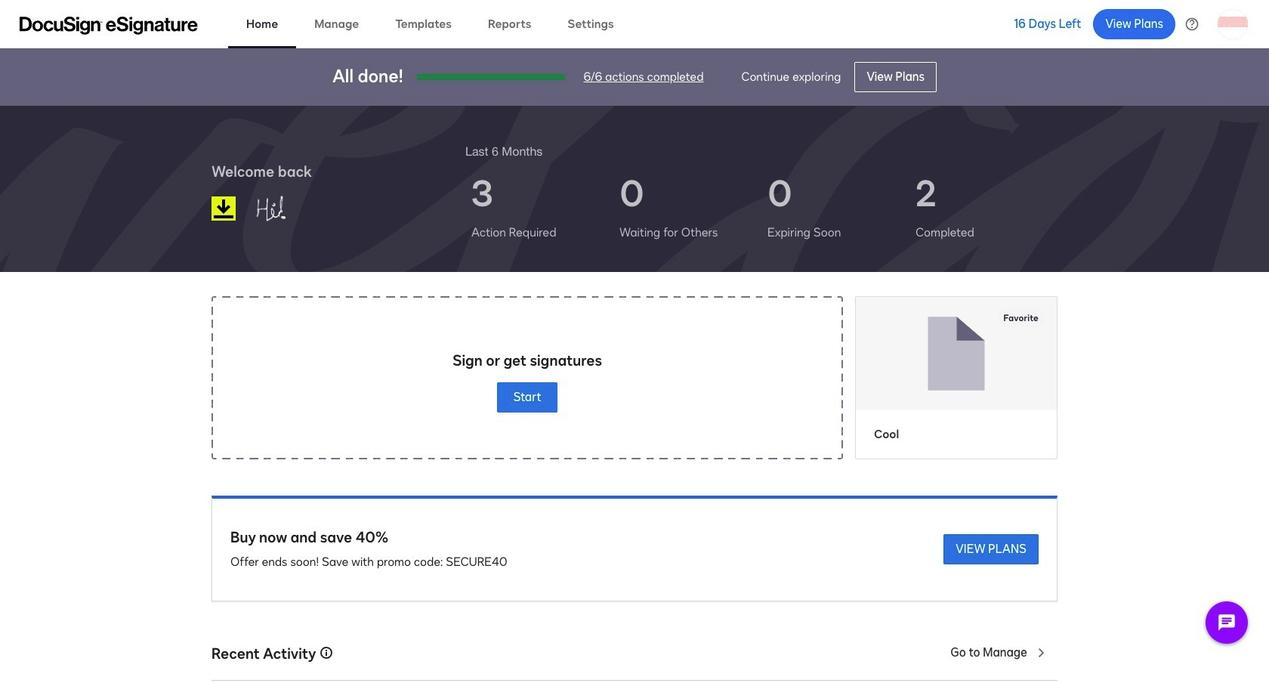 Task type: locate. For each thing, give the bounding box(es) containing it.
docusignlogo image
[[212, 197, 236, 221]]

list
[[466, 160, 1058, 254]]

heading
[[466, 142, 543, 160]]



Task type: describe. For each thing, give the bounding box(es) containing it.
your uploaded profile image image
[[1219, 9, 1249, 39]]

use cool image
[[856, 297, 1057, 410]]

generic name image
[[249, 189, 327, 228]]

docusign esignature image
[[20, 16, 198, 34]]



Task type: vqa. For each thing, say whether or not it's contained in the screenshot.
"remove cool from favorites" image at the top of the page
no



